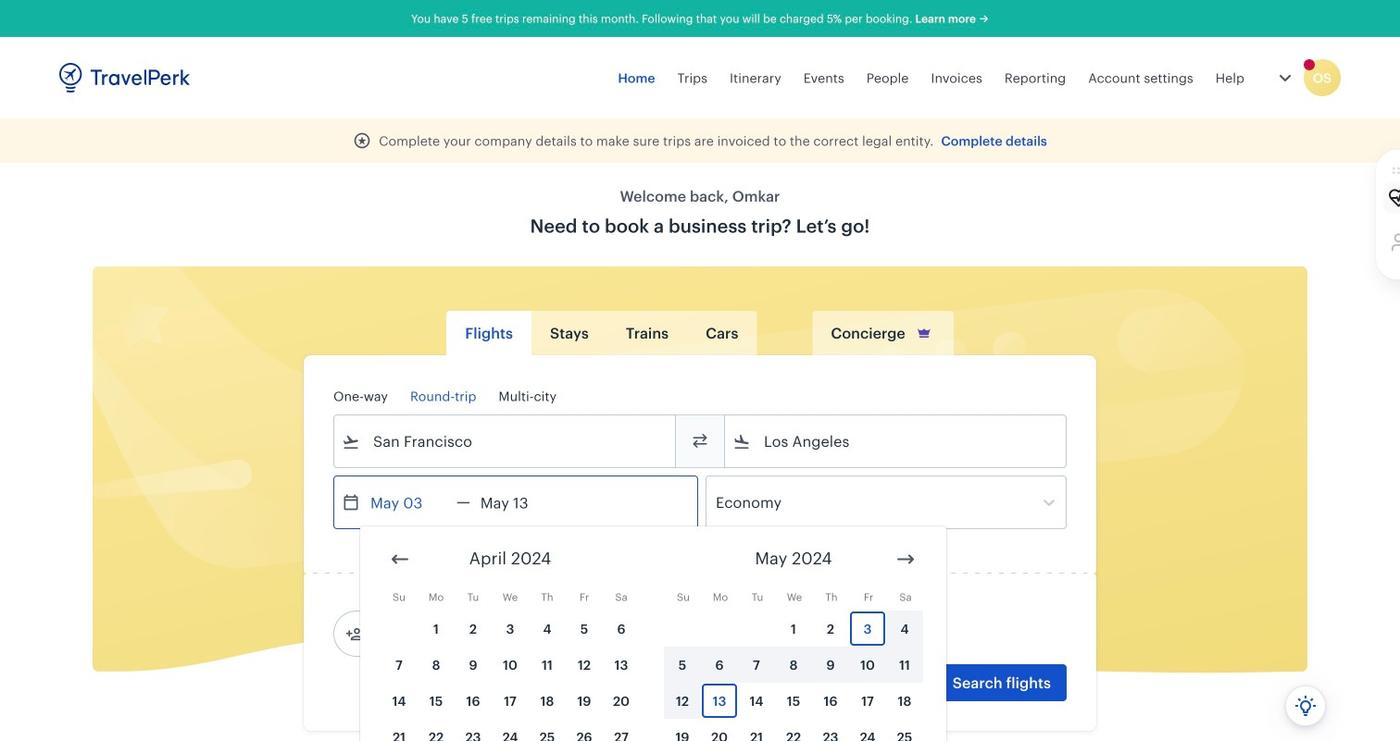 Task type: describe. For each thing, give the bounding box(es) containing it.
Add first traveler search field
[[364, 620, 557, 649]]

move forward to switch to the next month. image
[[895, 549, 917, 571]]

From search field
[[360, 427, 651, 457]]

calendar application
[[360, 527, 1400, 742]]

Depart text field
[[360, 477, 457, 529]]



Task type: locate. For each thing, give the bounding box(es) containing it.
move backward to switch to the previous month. image
[[389, 549, 411, 571]]

To search field
[[751, 427, 1042, 457]]

Return text field
[[470, 477, 567, 529]]



